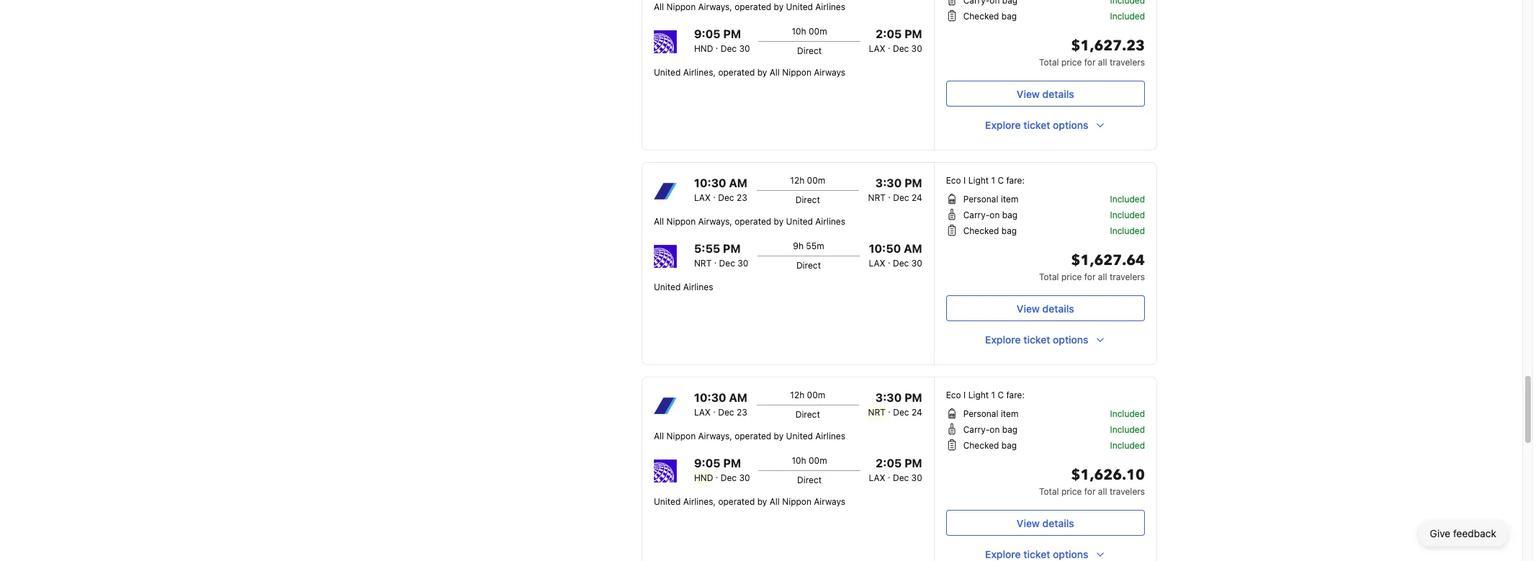 Task type: describe. For each thing, give the bounding box(es) containing it.
price for $1,626.10
[[1062, 486, 1082, 497]]

light for $1,627.64
[[969, 175, 989, 186]]

lax inside the 10:50 am lax . dec 30
[[869, 258, 886, 269]]

explore ticket options for $1,626.10
[[986, 548, 1089, 561]]

nrt inside 5:55 pm nrt . dec 30
[[695, 258, 712, 269]]

24 for $1,627.64
[[912, 192, 923, 203]]

$1,626.10
[[1072, 465, 1146, 485]]

2 10h from the top
[[792, 455, 807, 466]]

2 hnd from the top
[[695, 473, 714, 483]]

1 2:05 pm lax . dec 30 from the top
[[869, 27, 923, 54]]

i for $1,627.64
[[964, 175, 966, 186]]

1 10h 00m from the top
[[792, 26, 828, 37]]

carry-on bag for $1,626.10
[[964, 424, 1018, 435]]

explore for $1,627.64
[[986, 334, 1021, 346]]

1 airlines, from the top
[[684, 67, 716, 78]]

c for $1,626.10
[[998, 390, 1004, 401]]

2 airlines, from the top
[[684, 496, 716, 507]]

12h 00m for $1,627.64
[[791, 175, 826, 186]]

2 included from the top
[[1111, 194, 1146, 205]]

30 inside 5:55 pm nrt . dec 30
[[738, 258, 749, 269]]

1 10h from the top
[[792, 26, 807, 37]]

view details button for $1,627.23
[[947, 81, 1146, 107]]

travelers for $1,627.64
[[1110, 272, 1146, 282]]

dec inside 5:55 pm nrt . dec 30
[[719, 258, 736, 269]]

23 for $1,626.10
[[737, 407, 748, 418]]

united airlines
[[654, 282, 714, 293]]

all nippon airways, operated by united airlines for $1,627.64
[[654, 216, 846, 227]]

nrt for $1,626.10
[[869, 407, 886, 418]]

for for $1,627.64
[[1085, 272, 1096, 282]]

am for $1,627.64
[[729, 177, 748, 189]]

light for $1,626.10
[[969, 390, 989, 401]]

travelers for $1,626.10
[[1110, 486, 1146, 497]]

pm inside 5:55 pm nrt . dec 30
[[723, 242, 741, 255]]

view details for $1,627.23
[[1017, 88, 1075, 100]]

eco for $1,626.10
[[947, 390, 962, 401]]

2 2:05 pm lax . dec 30 from the top
[[869, 457, 923, 483]]

5 included from the top
[[1111, 409, 1146, 419]]

9h 55m
[[793, 241, 825, 251]]

options for $1,627.23
[[1053, 119, 1089, 131]]

1 all nippon airways, operated by united airlines from the top
[[654, 1, 846, 12]]

carry- for $1,627.64
[[964, 210, 990, 220]]

3:30 pm nrt . dec 24 for $1,627.64
[[869, 177, 923, 203]]

view details button for $1,626.10
[[947, 510, 1146, 536]]

2 9:05 pm hnd . dec 30 from the top
[[695, 457, 750, 483]]

personal item for $1,627.64
[[964, 194, 1019, 205]]

details for $1,627.23
[[1043, 88, 1075, 100]]

checked for $1,627.64
[[964, 226, 1000, 236]]

on for $1,626.10
[[990, 424, 1000, 435]]

3:30 pm nrt . dec 24 for $1,626.10
[[869, 391, 923, 418]]

23 for $1,627.64
[[737, 192, 748, 203]]

price for $1,627.64
[[1062, 272, 1082, 282]]

explore for $1,627.23
[[986, 119, 1021, 131]]

on for $1,627.64
[[990, 210, 1000, 220]]

eco i light 1 c fare: for $1,627.64
[[947, 175, 1025, 186]]

6 included from the top
[[1111, 424, 1146, 435]]

1 for $1,626.10
[[992, 390, 996, 401]]

3:30 for $1,627.64
[[876, 177, 902, 189]]

details for $1,627.64
[[1043, 302, 1075, 315]]

$1,627.23
[[1072, 36, 1146, 55]]

explore ticket options for $1,627.64
[[986, 334, 1089, 346]]

2 united airlines, operated by all nippon airways from the top
[[654, 496, 846, 507]]

3 included from the top
[[1111, 210, 1146, 220]]

am for $1,626.10
[[729, 391, 748, 404]]

view for $1,627.64
[[1017, 302, 1040, 315]]

explore ticket options button for $1,627.23
[[947, 112, 1146, 138]]

give
[[1431, 527, 1451, 540]]

fare: for $1,626.10
[[1007, 390, 1025, 401]]

carry- for $1,626.10
[[964, 424, 990, 435]]

$1,627.64 total price for all travelers
[[1040, 251, 1146, 282]]

$1,627.64
[[1072, 251, 1146, 270]]

9h
[[793, 241, 804, 251]]

1 checked from the top
[[964, 11, 1000, 22]]

travelers for $1,627.23
[[1110, 57, 1146, 68]]

c for $1,627.64
[[998, 175, 1004, 186]]

2 airways from the top
[[814, 496, 846, 507]]

fare: for $1,627.64
[[1007, 175, 1025, 186]]

5:55 pm nrt . dec 30
[[695, 242, 749, 269]]

all for $1,627.64
[[1099, 272, 1108, 282]]

explore ticket options for $1,627.23
[[986, 119, 1089, 131]]



Task type: vqa. For each thing, say whether or not it's contained in the screenshot.
"12:00"
no



Task type: locate. For each thing, give the bounding box(es) containing it.
3 view from the top
[[1017, 517, 1040, 529]]

1 10:30 from the top
[[695, 177, 727, 189]]

view details button down $1,626.10 total price for all travelers in the bottom right of the page
[[947, 510, 1146, 536]]

2 for from the top
[[1085, 272, 1096, 282]]

.
[[716, 40, 719, 51], [888, 40, 891, 51], [714, 189, 716, 200], [889, 189, 891, 200], [714, 255, 717, 266], [888, 255, 891, 266], [714, 404, 716, 415], [889, 404, 891, 415], [716, 470, 719, 481], [888, 470, 891, 481]]

2 item from the top
[[1001, 409, 1019, 419]]

details for $1,626.10
[[1043, 517, 1075, 529]]

1 vertical spatial checked
[[964, 226, 1000, 236]]

dec inside the 10:50 am lax . dec 30
[[893, 258, 909, 269]]

for
[[1085, 57, 1096, 68], [1085, 272, 1096, 282], [1085, 486, 1096, 497]]

23
[[737, 192, 748, 203], [737, 407, 748, 418]]

united airlines, operated by all nippon airways
[[654, 67, 846, 78], [654, 496, 846, 507]]

0 vertical spatial hnd
[[695, 43, 714, 54]]

explore ticket options
[[986, 119, 1089, 131], [986, 334, 1089, 346], [986, 548, 1089, 561]]

item
[[1001, 194, 1019, 205], [1001, 409, 1019, 419]]

carry-
[[964, 210, 990, 220], [964, 424, 990, 435]]

1 vertical spatial for
[[1085, 272, 1096, 282]]

1 vertical spatial 24
[[912, 407, 923, 418]]

view for $1,627.23
[[1017, 88, 1040, 100]]

feedback
[[1454, 527, 1497, 540]]

options
[[1053, 119, 1089, 131], [1053, 334, 1089, 346], [1053, 548, 1089, 561]]

1 vertical spatial 10h
[[792, 455, 807, 466]]

1 view from the top
[[1017, 88, 1040, 100]]

1 vertical spatial 12h
[[791, 390, 805, 401]]

2 carry- from the top
[[964, 424, 990, 435]]

personal item
[[964, 194, 1019, 205], [964, 409, 1019, 419]]

0 vertical spatial eco i light 1 c fare:
[[947, 175, 1025, 186]]

24
[[912, 192, 923, 203], [912, 407, 923, 418]]

eco i light 1 c fare:
[[947, 175, 1025, 186], [947, 390, 1025, 401]]

0 vertical spatial 23
[[737, 192, 748, 203]]

personal for $1,626.10
[[964, 409, 999, 419]]

2 vertical spatial nrt
[[869, 407, 886, 418]]

2:05
[[876, 27, 902, 40], [876, 457, 902, 470]]

am
[[729, 177, 748, 189], [904, 242, 923, 255], [729, 391, 748, 404]]

2 view from the top
[[1017, 302, 1040, 315]]

1 for $1,627.64
[[992, 175, 996, 186]]

2 vertical spatial ticket
[[1024, 548, 1051, 561]]

eco i light 1 c fare: for $1,626.10
[[947, 390, 1025, 401]]

eco
[[947, 175, 962, 186], [947, 390, 962, 401]]

1 9:05 from the top
[[695, 27, 721, 40]]

2 vertical spatial details
[[1043, 517, 1075, 529]]

1 vertical spatial 10:30
[[695, 391, 727, 404]]

0 vertical spatial light
[[969, 175, 989, 186]]

on
[[990, 210, 1000, 220], [990, 424, 1000, 435]]

for down $1,627.23
[[1085, 57, 1096, 68]]

2 total from the top
[[1040, 272, 1060, 282]]

all down $1,626.10
[[1099, 486, 1108, 497]]

i for $1,626.10
[[964, 390, 966, 401]]

2 vertical spatial price
[[1062, 486, 1082, 497]]

$1,626.10 total price for all travelers
[[1040, 465, 1146, 497]]

give feedback
[[1431, 527, 1497, 540]]

1 vertical spatial united airlines, operated by all nippon airways
[[654, 496, 846, 507]]

0 vertical spatial for
[[1085, 57, 1096, 68]]

2 airways, from the top
[[699, 216, 733, 227]]

for down $1,627.64
[[1085, 272, 1096, 282]]

2 12h from the top
[[791, 390, 805, 401]]

1 23 from the top
[[737, 192, 748, 203]]

1 checked bag from the top
[[964, 11, 1017, 22]]

0 vertical spatial item
[[1001, 194, 1019, 205]]

2 all from the top
[[1099, 272, 1108, 282]]

personal for $1,627.64
[[964, 194, 999, 205]]

0 vertical spatial explore ticket options
[[986, 119, 1089, 131]]

1 details from the top
[[1043, 88, 1075, 100]]

1 explore ticket options button from the top
[[947, 112, 1146, 138]]

total for $1,626.10
[[1040, 486, 1060, 497]]

checked bag for $1,626.10
[[964, 440, 1017, 451]]

fare:
[[1007, 175, 1025, 186], [1007, 390, 1025, 401]]

1 1 from the top
[[992, 175, 996, 186]]

2 checked bag from the top
[[964, 226, 1017, 236]]

1 vertical spatial options
[[1053, 334, 1089, 346]]

airways, for $1,626.10
[[699, 431, 733, 442]]

3 details from the top
[[1043, 517, 1075, 529]]

by
[[774, 1, 784, 12], [758, 67, 768, 78], [774, 216, 784, 227], [774, 431, 784, 442], [758, 496, 768, 507]]

price inside $1,626.10 total price for all travelers
[[1062, 486, 1082, 497]]

1 vertical spatial price
[[1062, 272, 1082, 282]]

1 12h from the top
[[791, 175, 805, 186]]

1 c from the top
[[998, 175, 1004, 186]]

explore for $1,626.10
[[986, 548, 1021, 561]]

0 vertical spatial explore ticket options button
[[947, 112, 1146, 138]]

all nippon airways, operated by united airlines
[[654, 1, 846, 12], [654, 216, 846, 227], [654, 431, 846, 442]]

details down $1,627.64 total price for all travelers
[[1043, 302, 1075, 315]]

3 checked bag from the top
[[964, 440, 1017, 451]]

0 vertical spatial checked bag
[[964, 11, 1017, 22]]

all inside $1,627.23 total price for all travelers
[[1099, 57, 1108, 68]]

1 options from the top
[[1053, 119, 1089, 131]]

all for $1,627.23
[[1099, 57, 1108, 68]]

1 3:30 pm nrt . dec 24 from the top
[[869, 177, 923, 203]]

operated
[[735, 1, 772, 12], [719, 67, 755, 78], [735, 216, 772, 227], [735, 431, 772, 442], [719, 496, 755, 507]]

options for $1,627.64
[[1053, 334, 1089, 346]]

ticket for $1,627.23
[[1024, 119, 1051, 131]]

1 airways, from the top
[[699, 1, 733, 12]]

1 personal item from the top
[[964, 194, 1019, 205]]

0 vertical spatial airways
[[814, 67, 846, 78]]

price down $1,627.23
[[1062, 57, 1082, 68]]

0 vertical spatial 24
[[912, 192, 923, 203]]

explore ticket options button
[[947, 112, 1146, 138], [947, 327, 1146, 353], [947, 542, 1146, 561]]

10:30 for $1,626.10
[[695, 391, 727, 404]]

1 hnd from the top
[[695, 43, 714, 54]]

2 12h 00m from the top
[[791, 390, 826, 401]]

9:05
[[695, 27, 721, 40], [695, 457, 721, 470]]

2 options from the top
[[1053, 334, 1089, 346]]

1 travelers from the top
[[1110, 57, 1146, 68]]

1 vertical spatial view details
[[1017, 302, 1075, 315]]

1 total from the top
[[1040, 57, 1060, 68]]

7 included from the top
[[1111, 440, 1146, 451]]

0 vertical spatial eco
[[947, 175, 962, 186]]

carry-on bag
[[964, 210, 1018, 220], [964, 424, 1018, 435]]

3:30
[[876, 177, 902, 189], [876, 391, 902, 404]]

10h
[[792, 26, 807, 37], [792, 455, 807, 466]]

1 vertical spatial light
[[969, 390, 989, 401]]

travelers inside $1,626.10 total price for all travelers
[[1110, 486, 1146, 497]]

1 vertical spatial explore ticket options button
[[947, 327, 1146, 353]]

4 included from the top
[[1111, 226, 1146, 236]]

1 ticket from the top
[[1024, 119, 1051, 131]]

for inside $1,627.23 total price for all travelers
[[1085, 57, 1096, 68]]

airlines,
[[684, 67, 716, 78], [684, 496, 716, 507]]

1 vertical spatial 9:05
[[695, 457, 721, 470]]

1 vertical spatial eco i light 1 c fare:
[[947, 390, 1025, 401]]

1 explore ticket options from the top
[[986, 119, 1089, 131]]

for inside $1,627.64 total price for all travelers
[[1085, 272, 1096, 282]]

0 vertical spatial personal item
[[964, 194, 1019, 205]]

. inside the 10:50 am lax . dec 30
[[888, 255, 891, 266]]

1 fare: from the top
[[1007, 175, 1025, 186]]

0 vertical spatial 3:30
[[876, 177, 902, 189]]

2 vertical spatial all nippon airways, operated by united airlines
[[654, 431, 846, 442]]

2 vertical spatial explore ticket options button
[[947, 542, 1146, 561]]

airways, for $1,627.64
[[699, 216, 733, 227]]

view details for $1,626.10
[[1017, 517, 1075, 529]]

price inside $1,627.23 total price for all travelers
[[1062, 57, 1082, 68]]

0 vertical spatial carry-on bag
[[964, 210, 1018, 220]]

2 price from the top
[[1062, 272, 1082, 282]]

1 item from the top
[[1001, 194, 1019, 205]]

all down $1,627.23
[[1099, 57, 1108, 68]]

1 for from the top
[[1085, 57, 1096, 68]]

view details down $1,626.10 total price for all travelers in the bottom right of the page
[[1017, 517, 1075, 529]]

for for $1,626.10
[[1085, 486, 1096, 497]]

0 vertical spatial nrt
[[869, 192, 886, 203]]

1 vertical spatial all nippon airways, operated by united airlines
[[654, 216, 846, 227]]

2 carry-on bag from the top
[[964, 424, 1018, 435]]

1 included from the top
[[1111, 11, 1146, 22]]

direct
[[798, 45, 822, 56], [796, 195, 821, 205], [797, 260, 821, 271], [796, 409, 821, 420], [798, 475, 822, 486]]

light
[[969, 175, 989, 186], [969, 390, 989, 401]]

explore ticket options button for $1,626.10
[[947, 542, 1146, 561]]

0 vertical spatial 9:05 pm hnd . dec 30
[[695, 27, 750, 54]]

2 vertical spatial all
[[1099, 486, 1108, 497]]

all nippon airways, operated by united airlines for $1,626.10
[[654, 431, 846, 442]]

all
[[1099, 57, 1108, 68], [1099, 272, 1108, 282], [1099, 486, 1108, 497]]

checked for $1,626.10
[[964, 440, 1000, 451]]

1 vertical spatial personal
[[964, 409, 999, 419]]

0 vertical spatial airways,
[[699, 1, 733, 12]]

1 12h 00m from the top
[[791, 175, 826, 186]]

2 details from the top
[[1043, 302, 1075, 315]]

2 9:05 from the top
[[695, 457, 721, 470]]

12h
[[791, 175, 805, 186], [791, 390, 805, 401]]

0 vertical spatial 12h 00m
[[791, 175, 826, 186]]

0 vertical spatial explore
[[986, 119, 1021, 131]]

1 vertical spatial 2:05 pm lax . dec 30
[[869, 457, 923, 483]]

2 personal item from the top
[[964, 409, 1019, 419]]

1 vertical spatial fare:
[[1007, 390, 1025, 401]]

1 vertical spatial 10h 00m
[[792, 455, 828, 466]]

travelers
[[1110, 57, 1146, 68], [1110, 272, 1146, 282], [1110, 486, 1146, 497]]

2 vertical spatial view details
[[1017, 517, 1075, 529]]

0 vertical spatial am
[[729, 177, 748, 189]]

airways,
[[699, 1, 733, 12], [699, 216, 733, 227], [699, 431, 733, 442]]

all for $1,626.10
[[1099, 486, 1108, 497]]

12h 00m
[[791, 175, 826, 186], [791, 390, 826, 401]]

2 view details button from the top
[[947, 295, 1146, 321]]

1 vertical spatial c
[[998, 390, 1004, 401]]

10:30 am lax . dec 23
[[695, 177, 748, 203], [695, 391, 748, 418]]

2 explore from the top
[[986, 334, 1021, 346]]

12h for $1,626.10
[[791, 390, 805, 401]]

2 vertical spatial checked
[[964, 440, 1000, 451]]

30
[[740, 43, 750, 54], [912, 43, 923, 54], [738, 258, 749, 269], [912, 258, 923, 269], [740, 473, 750, 483], [912, 473, 923, 483]]

view details down $1,627.23 total price for all travelers
[[1017, 88, 1075, 100]]

all inside $1,627.64 total price for all travelers
[[1099, 272, 1108, 282]]

2 light from the top
[[969, 390, 989, 401]]

united
[[786, 1, 813, 12], [654, 67, 681, 78], [786, 216, 813, 227], [654, 282, 681, 293], [786, 431, 813, 442], [654, 496, 681, 507]]

1 all from the top
[[1099, 57, 1108, 68]]

3 explore from the top
[[986, 548, 1021, 561]]

0 vertical spatial 9:05
[[695, 27, 721, 40]]

10:50 am lax . dec 30
[[869, 242, 923, 269]]

1 vertical spatial airlines,
[[684, 496, 716, 507]]

10h 00m
[[792, 26, 828, 37], [792, 455, 828, 466]]

1 carry-on bag from the top
[[964, 210, 1018, 220]]

2 vertical spatial view details button
[[947, 510, 1146, 536]]

2 travelers from the top
[[1110, 272, 1146, 282]]

2 10h 00m from the top
[[792, 455, 828, 466]]

pm
[[724, 27, 741, 40], [905, 27, 923, 40], [905, 177, 923, 189], [723, 242, 741, 255], [905, 391, 923, 404], [724, 457, 741, 470], [905, 457, 923, 470]]

explore ticket options button for $1,627.64
[[947, 327, 1146, 353]]

2 vertical spatial explore ticket options
[[986, 548, 1089, 561]]

1 view details button from the top
[[947, 81, 1146, 107]]

item for $1,627.64
[[1001, 194, 1019, 205]]

3 explore ticket options from the top
[[986, 548, 1089, 561]]

all
[[654, 1, 664, 12], [770, 67, 780, 78], [654, 216, 664, 227], [654, 431, 664, 442], [770, 496, 780, 507]]

give feedback button
[[1419, 521, 1509, 547]]

view for $1,626.10
[[1017, 517, 1040, 529]]

2 vertical spatial airways,
[[699, 431, 733, 442]]

00m
[[809, 26, 828, 37], [807, 175, 826, 186], [807, 390, 826, 401], [809, 455, 828, 466]]

ticket
[[1024, 119, 1051, 131], [1024, 334, 1051, 346], [1024, 548, 1051, 561]]

view details button
[[947, 81, 1146, 107], [947, 295, 1146, 321], [947, 510, 1146, 536]]

view details down $1,627.64 total price for all travelers
[[1017, 302, 1075, 315]]

1 vertical spatial am
[[904, 242, 923, 255]]

1 2:05 from the top
[[876, 27, 902, 40]]

2:05 pm lax . dec 30
[[869, 27, 923, 54], [869, 457, 923, 483]]

included
[[1111, 11, 1146, 22], [1111, 194, 1146, 205], [1111, 210, 1146, 220], [1111, 226, 1146, 236], [1111, 409, 1146, 419], [1111, 424, 1146, 435], [1111, 440, 1146, 451]]

0 vertical spatial c
[[998, 175, 1004, 186]]

1 vertical spatial total
[[1040, 272, 1060, 282]]

1 united airlines, operated by all nippon airways from the top
[[654, 67, 846, 78]]

1 light from the top
[[969, 175, 989, 186]]

details down $1,626.10 total price for all travelers in the bottom right of the page
[[1043, 517, 1075, 529]]

price down $1,626.10
[[1062, 486, 1082, 497]]

$1,627.23 total price for all travelers
[[1040, 36, 1146, 68]]

i
[[964, 175, 966, 186], [964, 390, 966, 401]]

0 vertical spatial details
[[1043, 88, 1075, 100]]

1 vertical spatial eco
[[947, 390, 962, 401]]

personal item for $1,626.10
[[964, 409, 1019, 419]]

9:05 pm hnd . dec 30
[[695, 27, 750, 54], [695, 457, 750, 483]]

3 ticket from the top
[[1024, 548, 1051, 561]]

0 vertical spatial view details button
[[947, 81, 1146, 107]]

bag
[[1002, 11, 1017, 22], [1003, 210, 1018, 220], [1002, 226, 1017, 236], [1003, 424, 1018, 435], [1002, 440, 1017, 451]]

view details button for $1,627.64
[[947, 295, 1146, 321]]

2 vertical spatial explore
[[986, 548, 1021, 561]]

0 vertical spatial 3:30 pm nrt . dec 24
[[869, 177, 923, 203]]

dec
[[721, 43, 737, 54], [893, 43, 909, 54], [719, 192, 735, 203], [894, 192, 910, 203], [719, 258, 736, 269], [893, 258, 909, 269], [719, 407, 735, 418], [894, 407, 910, 418], [721, 473, 737, 483], [893, 473, 909, 483]]

2 i from the top
[[964, 390, 966, 401]]

am inside the 10:50 am lax . dec 30
[[904, 242, 923, 255]]

1 view details from the top
[[1017, 88, 1075, 100]]

1 vertical spatial all
[[1099, 272, 1108, 282]]

1 vertical spatial nrt
[[695, 258, 712, 269]]

1 vertical spatial carry-
[[964, 424, 990, 435]]

ticket for $1,627.64
[[1024, 334, 1051, 346]]

1 vertical spatial on
[[990, 424, 1000, 435]]

0 vertical spatial options
[[1053, 119, 1089, 131]]

0 vertical spatial carry-
[[964, 210, 990, 220]]

1 vertical spatial hnd
[[695, 473, 714, 483]]

for inside $1,626.10 total price for all travelers
[[1085, 486, 1096, 497]]

view details for $1,627.64
[[1017, 302, 1075, 315]]

3:30 for $1,626.10
[[876, 391, 902, 404]]

total for $1,627.64
[[1040, 272, 1060, 282]]

travelers inside $1,627.23 total price for all travelers
[[1110, 57, 1146, 68]]

3 all from the top
[[1099, 486, 1108, 497]]

1 vertical spatial travelers
[[1110, 272, 1146, 282]]

10:30 am lax . dec 23 for $1,626.10
[[695, 391, 748, 418]]

2 3:30 from the top
[[876, 391, 902, 404]]

nippon
[[667, 1, 696, 12], [783, 67, 812, 78], [667, 216, 696, 227], [667, 431, 696, 442], [783, 496, 812, 507]]

3 all nippon airways, operated by united airlines from the top
[[654, 431, 846, 442]]

1 airways from the top
[[814, 67, 846, 78]]

ticket for $1,626.10
[[1024, 548, 1051, 561]]

view details
[[1017, 88, 1075, 100], [1017, 302, 1075, 315], [1017, 517, 1075, 529]]

1 price from the top
[[1062, 57, 1082, 68]]

0 vertical spatial view details
[[1017, 88, 1075, 100]]

2 1 from the top
[[992, 390, 996, 401]]

1 vertical spatial explore
[[986, 334, 1021, 346]]

0 vertical spatial 10:30 am lax . dec 23
[[695, 177, 748, 203]]

checked
[[964, 11, 1000, 22], [964, 226, 1000, 236], [964, 440, 1000, 451]]

checked bag for $1,627.64
[[964, 226, 1017, 236]]

1 vertical spatial personal item
[[964, 409, 1019, 419]]

3 checked from the top
[[964, 440, 1000, 451]]

3 for from the top
[[1085, 486, 1096, 497]]

0 vertical spatial all
[[1099, 57, 1108, 68]]

0 vertical spatial travelers
[[1110, 57, 1146, 68]]

12h for $1,627.64
[[791, 175, 805, 186]]

travelers inside $1,627.64 total price for all travelers
[[1110, 272, 1146, 282]]

all down $1,627.64
[[1099, 272, 1108, 282]]

1 vertical spatial details
[[1043, 302, 1075, 315]]

1 vertical spatial 23
[[737, 407, 748, 418]]

2 explore ticket options button from the top
[[947, 327, 1146, 353]]

0 vertical spatial total
[[1040, 57, 1060, 68]]

5:55
[[695, 242, 721, 255]]

1 explore from the top
[[986, 119, 1021, 131]]

2 explore ticket options from the top
[[986, 334, 1089, 346]]

1 vertical spatial 10:30 am lax . dec 23
[[695, 391, 748, 418]]

view details button down $1,627.23 total price for all travelers
[[947, 81, 1146, 107]]

12h 00m for $1,626.10
[[791, 390, 826, 401]]

24 for $1,626.10
[[912, 407, 923, 418]]

2 on from the top
[[990, 424, 1000, 435]]

0 vertical spatial view
[[1017, 88, 1040, 100]]

item for $1,626.10
[[1001, 409, 1019, 419]]

view
[[1017, 88, 1040, 100], [1017, 302, 1040, 315], [1017, 517, 1040, 529]]

for down $1,626.10
[[1085, 486, 1096, 497]]

2 vertical spatial total
[[1040, 486, 1060, 497]]

1 vertical spatial 9:05 pm hnd . dec 30
[[695, 457, 750, 483]]

total
[[1040, 57, 1060, 68], [1040, 272, 1060, 282], [1040, 486, 1060, 497]]

lax
[[869, 43, 886, 54], [695, 192, 711, 203], [869, 258, 886, 269], [695, 407, 711, 418], [869, 473, 886, 483]]

1 vertical spatial view
[[1017, 302, 1040, 315]]

0 vertical spatial 10h 00m
[[792, 26, 828, 37]]

nrt for $1,627.64
[[869, 192, 886, 203]]

total inside $1,626.10 total price for all travelers
[[1040, 486, 1060, 497]]

total inside $1,627.64 total price for all travelers
[[1040, 272, 1060, 282]]

2 3:30 pm nrt . dec 24 from the top
[[869, 391, 923, 418]]

1
[[992, 175, 996, 186], [992, 390, 996, 401]]

price down $1,627.64
[[1062, 272, 1082, 282]]

1 vertical spatial 1
[[992, 390, 996, 401]]

2 2:05 from the top
[[876, 457, 902, 470]]

0 vertical spatial i
[[964, 175, 966, 186]]

travelers down $1,627.23
[[1110, 57, 1146, 68]]

travelers down $1,626.10
[[1110, 486, 1146, 497]]

0 vertical spatial 2:05
[[876, 27, 902, 40]]

nrt
[[869, 192, 886, 203], [695, 258, 712, 269], [869, 407, 886, 418]]

for for $1,627.23
[[1085, 57, 1096, 68]]

details down $1,627.23 total price for all travelers
[[1043, 88, 1075, 100]]

3 view details button from the top
[[947, 510, 1146, 536]]

airlines
[[816, 1, 846, 12], [816, 216, 846, 227], [684, 282, 714, 293], [816, 431, 846, 442]]

. inside 5:55 pm nrt . dec 30
[[714, 255, 717, 266]]

3 options from the top
[[1053, 548, 1089, 561]]

3 explore ticket options button from the top
[[947, 542, 1146, 561]]

2 10:30 am lax . dec 23 from the top
[[695, 391, 748, 418]]

explore
[[986, 119, 1021, 131], [986, 334, 1021, 346], [986, 548, 1021, 561]]

hnd
[[695, 43, 714, 54], [695, 473, 714, 483]]

travelers down $1,627.64
[[1110, 272, 1146, 282]]

2 24 from the top
[[912, 407, 923, 418]]

1 vertical spatial explore ticket options
[[986, 334, 1089, 346]]

0 vertical spatial 10h
[[792, 26, 807, 37]]

airways
[[814, 67, 846, 78], [814, 496, 846, 507]]

1 9:05 pm hnd . dec 30 from the top
[[695, 27, 750, 54]]

1 on from the top
[[990, 210, 1000, 220]]

2 vertical spatial am
[[729, 391, 748, 404]]

1 vertical spatial 3:30 pm nrt . dec 24
[[869, 391, 923, 418]]

all inside $1,626.10 total price for all travelers
[[1099, 486, 1108, 497]]

1 eco from the top
[[947, 175, 962, 186]]

3 price from the top
[[1062, 486, 1082, 497]]

checked bag
[[964, 11, 1017, 22], [964, 226, 1017, 236], [964, 440, 1017, 451]]

0 vertical spatial all nippon airways, operated by united airlines
[[654, 1, 846, 12]]

1 vertical spatial ticket
[[1024, 334, 1051, 346]]

personal
[[964, 194, 999, 205], [964, 409, 999, 419]]

details
[[1043, 88, 1075, 100], [1043, 302, 1075, 315], [1043, 517, 1075, 529]]

3:30 pm nrt . dec 24
[[869, 177, 923, 203], [869, 391, 923, 418]]

3 view details from the top
[[1017, 517, 1075, 529]]

carry-on bag for $1,627.64
[[964, 210, 1018, 220]]

10:30 for $1,627.64
[[695, 177, 727, 189]]

10:50
[[869, 242, 902, 255]]

55m
[[806, 241, 825, 251]]

0 vertical spatial price
[[1062, 57, 1082, 68]]

0 vertical spatial ticket
[[1024, 119, 1051, 131]]

1 vertical spatial carry-on bag
[[964, 424, 1018, 435]]

2 eco i light 1 c fare: from the top
[[947, 390, 1025, 401]]

price inside $1,627.64 total price for all travelers
[[1062, 272, 1082, 282]]

c
[[998, 175, 1004, 186], [998, 390, 1004, 401]]

1 24 from the top
[[912, 192, 923, 203]]

10:30
[[695, 177, 727, 189], [695, 391, 727, 404]]

price
[[1062, 57, 1082, 68], [1062, 272, 1082, 282], [1062, 486, 1082, 497]]

1 vertical spatial 2:05
[[876, 457, 902, 470]]

view details button down $1,627.64 total price for all travelers
[[947, 295, 1146, 321]]

2 ticket from the top
[[1024, 334, 1051, 346]]

0 vertical spatial 1
[[992, 175, 996, 186]]

total inside $1,627.23 total price for all travelers
[[1040, 57, 1060, 68]]

2 10:30 from the top
[[695, 391, 727, 404]]

3 travelers from the top
[[1110, 486, 1146, 497]]

3 airways, from the top
[[699, 431, 733, 442]]

options for $1,626.10
[[1053, 548, 1089, 561]]

price for $1,627.23
[[1062, 57, 1082, 68]]

total for $1,627.23
[[1040, 57, 1060, 68]]

30 inside the 10:50 am lax . dec 30
[[912, 258, 923, 269]]

eco for $1,627.64
[[947, 175, 962, 186]]

10:30 am lax . dec 23 for $1,627.64
[[695, 177, 748, 203]]



